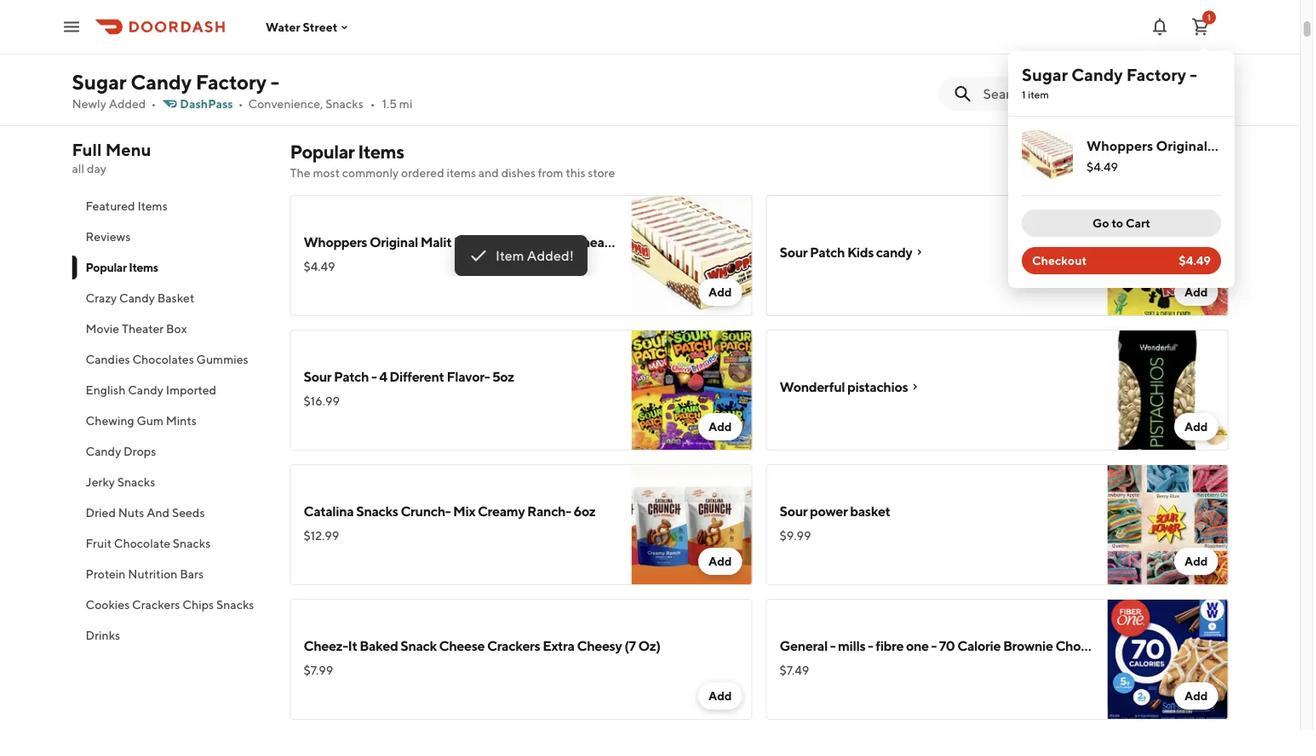 Task type: describe. For each thing, give the bounding box(es) containing it.
movie theater box button
[[72, 314, 270, 344]]

movie
[[86, 322, 119, 336]]

protein nutrition bars button
[[72, 559, 270, 590]]

dried
[[86, 506, 116, 520]]

1 vertical spatial whoppers original malit ball candy 5 ounce theater size box 1 box image
[[632, 195, 753, 316]]

1 button
[[1184, 10, 1218, 44]]

drops
[[124, 444, 156, 458]]

general - mills - fibre one -  70 calorie  brownie chocolate fudge - breakfast bar- 6 count
[[780, 638, 1301, 654]]

chewing gum mints
[[86, 414, 197, 428]]

add button for wonderful pistachios
[[1175, 413, 1219, 440]]

- right the mills
[[868, 638, 874, 654]]

featured items button
[[72, 191, 270, 222]]

item added!
[[496, 248, 574, 264]]

- right fudge
[[1159, 638, 1164, 654]]

add button for catalina snacks crunch- mix creamy ranch- 6oz
[[699, 548, 743, 575]]

mi
[[399, 97, 413, 111]]

- left 70
[[932, 638, 937, 654]]

sugar candy factory - 1 item
[[1022, 65, 1198, 101]]

add for catalina snacks crunch- mix creamy ranch- 6oz
[[709, 554, 732, 568]]

water
[[266, 20, 300, 34]]

crazy candy basket button
[[72, 283, 270, 314]]

from
[[538, 166, 564, 180]]

snacks for catalina
[[356, 503, 398, 519]]

1 horizontal spatial chocolate
[[1056, 638, 1118, 654]]

theater inside button
[[122, 322, 164, 336]]

checkout
[[1033, 253, 1087, 268]]

sour power basket
[[780, 503, 891, 519]]

and
[[479, 166, 499, 180]]

fudge
[[1121, 638, 1156, 654]]

dried nuts and seeds
[[86, 506, 205, 520]]

Item Search search field
[[984, 84, 1215, 103]]

pistachios
[[848, 379, 908, 395]]

candy for english candy imported
[[128, 383, 164, 397]]

brownie
[[1004, 638, 1054, 654]]

kids
[[848, 244, 874, 260]]

sugar candy factory -
[[72, 69, 279, 94]]

patch for kids
[[810, 244, 845, 260]]

ranch-
[[527, 503, 571, 519]]

sugar for sugar candy factory - 1 item
[[1022, 65, 1069, 85]]

wonderful pistachios image
[[1108, 330, 1229, 451]]

open menu image
[[61, 17, 82, 37]]

mix
[[453, 503, 476, 519]]

sour for sour patch kids candy
[[780, 244, 808, 260]]

commonly
[[342, 166, 399, 180]]

notification bell image
[[1150, 17, 1171, 37]]

popular items
[[86, 260, 158, 274]]

calorie
[[958, 638, 1001, 654]]

0 horizontal spatial to
[[359, 42, 370, 56]]

1 horizontal spatial whoppers original malit ball candy 5 ounce theater size box 1 box image
[[1022, 130, 1074, 181]]

dashpass
[[180, 97, 233, 111]]

sour for sour patch - 4 different flavor- 5oz
[[304, 368, 332, 385]]

snacks for convenience,
[[326, 97, 364, 111]]

candy
[[877, 244, 913, 260]]

count
[[1265, 638, 1301, 654]]

2 • from the left
[[238, 97, 243, 111]]

fruit chocolate snacks
[[86, 536, 211, 550]]

protein
[[86, 567, 126, 581]]

gummies
[[196, 352, 248, 366]]

6oz
[[574, 503, 596, 519]]

ounce
[[531, 234, 572, 250]]

2 vertical spatial 1
[[677, 234, 682, 250]]

candy drops button
[[72, 436, 270, 467]]

all
[[72, 161, 84, 176]]

snacks for jerky
[[117, 475, 155, 489]]

1 horizontal spatial box
[[651, 234, 675, 250]]

box inside button
[[166, 322, 187, 336]]

seeds
[[172, 506, 205, 520]]

newly
[[72, 97, 106, 111]]

protein nutrition bars
[[86, 567, 204, 581]]

different
[[390, 368, 444, 385]]

catalina snacks crunch- mix creamy ranch- 6oz
[[304, 503, 596, 519]]

gum
[[137, 414, 164, 428]]

bar-
[[1227, 638, 1253, 654]]

drinks
[[86, 628, 120, 642]]

candy for sugar candy factory -
[[131, 69, 192, 94]]

- up convenience,
[[271, 69, 279, 94]]

catalina
[[304, 503, 354, 519]]

ball
[[454, 234, 477, 250]]

popular for popular items the most commonly ordered items and dishes from this store
[[290, 141, 355, 163]]

mills
[[838, 638, 866, 654]]

newly added •
[[72, 97, 156, 111]]

candy drops
[[86, 444, 156, 458]]

english candy imported button
[[72, 375, 270, 406]]

menu
[[105, 140, 151, 160]]

chocolates
[[132, 352, 194, 366]]

general - mills - fibre one -  70 calorie  brownie chocolate fudge - breakfast bar- 6 count image
[[1108, 599, 1229, 720]]

one
[[907, 638, 929, 654]]

this
[[566, 166, 586, 180]]

the
[[290, 166, 311, 180]]

drinks button
[[72, 620, 270, 651]]

$16.99
[[304, 394, 340, 408]]

full menu all day
[[72, 140, 151, 176]]

go to cart
[[1093, 216, 1151, 230]]

add button for sour patch kids candy
[[1175, 279, 1219, 306]]



Task type: vqa. For each thing, say whether or not it's contained in the screenshot.


Task type: locate. For each thing, give the bounding box(es) containing it.
- left the mills
[[830, 638, 836, 654]]

popular items the most commonly ordered items and dishes from this store
[[290, 141, 615, 180]]

0 horizontal spatial 1
[[677, 234, 682, 250]]

store
[[588, 166, 615, 180]]

snacks down drops
[[117, 475, 155, 489]]

2 horizontal spatial $4.49
[[1180, 253, 1212, 268]]

and
[[147, 506, 170, 520]]

sour left kids
[[780, 244, 808, 260]]

snacks up bars
[[173, 536, 211, 550]]

to right go
[[1112, 216, 1124, 230]]

- left 4
[[371, 368, 377, 385]]

items for featured items
[[138, 199, 168, 213]]

crazy
[[86, 291, 117, 305]]

snacks inside button
[[173, 536, 211, 550]]

1 vertical spatial popular
[[86, 260, 127, 274]]

add for sour patch - 4 different flavor- 5oz
[[709, 420, 732, 434]]

to inside button
[[1112, 216, 1124, 230]]

candies
[[86, 352, 130, 366]]

mints
[[166, 414, 197, 428]]

• right the dashpass
[[238, 97, 243, 111]]

sour patch - 4 different flavor- 5oz image
[[632, 330, 753, 451]]

candies chocolates gummies
[[86, 352, 248, 366]]

crackers left extra
[[487, 638, 541, 654]]

crunch-
[[401, 503, 451, 519]]

• right added
[[151, 97, 156, 111]]

sugar
[[1022, 65, 1069, 85], [72, 69, 127, 94]]

patch left kids
[[810, 244, 845, 260]]

cookies
[[86, 598, 130, 612]]

nutrition
[[128, 567, 178, 581]]

sour up $16.99
[[304, 368, 332, 385]]

chocolate inside button
[[114, 536, 170, 550]]

sour
[[780, 244, 808, 260], [304, 368, 332, 385], [780, 503, 808, 519]]

0 horizontal spatial popular
[[86, 260, 127, 274]]

candy
[[1072, 65, 1124, 85], [131, 69, 192, 94], [479, 234, 519, 250], [119, 291, 155, 305], [128, 383, 164, 397], [86, 444, 121, 458]]

sour patch kids candy image
[[1108, 195, 1229, 316]]

0 horizontal spatial •
[[151, 97, 156, 111]]

whoppers original malit ball candy 5 ounce theater size box 1 box image
[[1022, 130, 1074, 181], [632, 195, 753, 316]]

-
[[1191, 65, 1198, 85], [271, 69, 279, 94], [371, 368, 377, 385], [830, 638, 836, 654], [868, 638, 874, 654], [932, 638, 937, 654], [1159, 638, 1164, 654]]

crazy candy basket
[[86, 291, 194, 305]]

• for convenience, snacks • 1.5 mi
[[370, 97, 375, 111]]

1 right size
[[677, 234, 682, 250]]

added!
[[527, 248, 574, 264]]

2 vertical spatial items
[[129, 260, 158, 274]]

factory for sugar candy factory - 1 item
[[1127, 65, 1187, 85]]

2 horizontal spatial •
[[370, 97, 375, 111]]

1 vertical spatial theater
[[122, 322, 164, 336]]

sour power basket image
[[1108, 464, 1229, 585]]

• left 1.5
[[370, 97, 375, 111]]

catalina snacks crunch- mix creamy ranch- 6oz image
[[632, 464, 753, 585]]

reviews button
[[72, 222, 270, 252]]

jerky snacks button
[[72, 467, 270, 498]]

add button for general - mills - fibre one -  70 calorie  brownie chocolate fudge - breakfast bar- 6 count
[[1175, 682, 1219, 710]]

candy inside button
[[119, 291, 155, 305]]

the
[[317, 42, 335, 56]]

chocolate left fudge
[[1056, 638, 1118, 654]]

items up commonly
[[358, 141, 404, 163]]

0 horizontal spatial theater
[[122, 322, 164, 336]]

items up reviews button
[[138, 199, 168, 213]]

1 horizontal spatial to
[[1112, 216, 1124, 230]]

$4.49 down "go to cart" button
[[1180, 253, 1212, 268]]

general
[[780, 638, 828, 654]]

candy inside 'button'
[[86, 444, 121, 458]]

add for general - mills - fibre one -  70 calorie  brownie chocolate fudge - breakfast bar- 6 count
[[1185, 689, 1209, 703]]

1 inside sugar candy factory - 1 item
[[1022, 89, 1026, 101]]

chocolate
[[114, 536, 170, 550], [1056, 638, 1118, 654]]

cheez-
[[304, 638, 348, 654]]

full
[[72, 140, 102, 160]]

crackers down the "nutrition"
[[132, 598, 180, 612]]

popular inside the popular items the most commonly ordered items and dishes from this store
[[290, 141, 355, 163]]

sugar inside sugar candy factory - 1 item
[[1022, 65, 1069, 85]]

3 • from the left
[[370, 97, 375, 111]]

0 horizontal spatial chocolate
[[114, 536, 170, 550]]

imported
[[166, 383, 216, 397]]

sugar up newly
[[72, 69, 127, 94]]

cheese
[[439, 638, 485, 654]]

factory down notification bell icon
[[1127, 65, 1187, 85]]

be
[[300, 42, 315, 56]]

add for whoppers original malit ball candy 5 ounce theater size box 1 box
[[709, 285, 732, 299]]

4
[[379, 368, 387, 385]]

candy for crazy candy basket
[[119, 291, 155, 305]]

0 vertical spatial 1
[[1208, 12, 1212, 22]]

add for wonderful pistachios
[[1185, 420, 1209, 434]]

1 vertical spatial items
[[138, 199, 168, 213]]

factory up dashpass •
[[196, 69, 267, 94]]

popular for popular items
[[86, 260, 127, 274]]

to
[[359, 42, 370, 56], [1112, 216, 1124, 230]]

$7.49
[[780, 663, 810, 677]]

items up crazy candy basket
[[129, 260, 158, 274]]

1 horizontal spatial patch
[[810, 244, 845, 260]]

factory for sugar candy factory -
[[196, 69, 267, 94]]

add button
[[699, 279, 743, 306], [1175, 279, 1219, 306], [699, 413, 743, 440], [1175, 413, 1219, 440], [699, 548, 743, 575], [1175, 548, 1219, 575], [699, 682, 743, 710], [1175, 682, 1219, 710]]

0 horizontal spatial patch
[[334, 368, 369, 385]]

1 horizontal spatial theater
[[575, 234, 622, 250]]

cheez-it baked snack cheese crackers extra cheesy (7 oz)
[[304, 638, 661, 654]]

$4.49 for whoppers original malit ball candy 5 ounce theater size box 1 box
[[304, 259, 335, 273]]

1 inside button
[[1208, 12, 1212, 22]]

sour up $9.99
[[780, 503, 808, 519]]

dishes
[[502, 166, 536, 180]]

extra
[[543, 638, 575, 654]]

snack
[[401, 638, 437, 654]]

fibre
[[876, 638, 904, 654]]

cookies crackers chips snacks button
[[72, 590, 270, 620]]

0 vertical spatial to
[[359, 42, 370, 56]]

add for sour patch kids candy
[[1185, 285, 1209, 299]]

0 vertical spatial chocolate
[[114, 536, 170, 550]]

creamy
[[478, 503, 525, 519]]

candy inside button
[[128, 383, 164, 397]]

1 vertical spatial chocolate
[[1056, 638, 1118, 654]]

$7.99
[[304, 663, 333, 677]]

items inside 'button'
[[138, 199, 168, 213]]

candy inside sugar candy factory - 1 item
[[1072, 65, 1124, 85]]

patch left 4
[[334, 368, 369, 385]]

cheesy
[[577, 638, 622, 654]]

0 horizontal spatial whoppers original malit ball candy 5 ounce theater size box 1 box image
[[632, 195, 753, 316]]

$12.99
[[304, 529, 339, 543]]

sour patch - 4 different flavor- 5oz
[[304, 368, 515, 385]]

1 vertical spatial crackers
[[487, 638, 541, 654]]

0 horizontal spatial sugar
[[72, 69, 127, 94]]

1 horizontal spatial popular
[[290, 141, 355, 163]]

dashpass •
[[180, 97, 243, 111]]

bars
[[180, 567, 204, 581]]

add button for sour power basket
[[1175, 548, 1219, 575]]

5
[[521, 234, 529, 250]]

items for popular items
[[129, 260, 158, 274]]

- inside sugar candy factory - 1 item
[[1191, 65, 1198, 85]]

day
[[87, 161, 106, 176]]

theater
[[575, 234, 622, 250], [122, 322, 164, 336]]

english candy imported
[[86, 383, 216, 397]]

0 vertical spatial items
[[358, 141, 404, 163]]

dried nuts and seeds button
[[72, 498, 270, 528]]

snacks left the crunch-
[[356, 503, 398, 519]]

basket
[[851, 503, 891, 519]]

to right first
[[359, 42, 370, 56]]

items inside the popular items the most commonly ordered items and dishes from this store
[[358, 141, 404, 163]]

chewing gum mints button
[[72, 406, 270, 436]]

1 left item
[[1022, 89, 1026, 101]]

sugar for sugar candy factory -
[[72, 69, 127, 94]]

first
[[337, 42, 357, 56]]

2 horizontal spatial box
[[684, 234, 708, 250]]

wonderful pistachios
[[780, 379, 908, 395]]

original
[[370, 234, 418, 250]]

1 • from the left
[[151, 97, 156, 111]]

1 horizontal spatial crackers
[[487, 638, 541, 654]]

1 vertical spatial to
[[1112, 216, 1124, 230]]

candies chocolates gummies button
[[72, 344, 270, 375]]

1 vertical spatial sour
[[304, 368, 332, 385]]

theater left size
[[575, 234, 622, 250]]

baked
[[360, 638, 398, 654]]

sour for sour power basket
[[780, 503, 808, 519]]

it
[[348, 638, 357, 654]]

2 horizontal spatial 1
[[1208, 12, 1212, 22]]

1 vertical spatial 1
[[1022, 89, 1026, 101]]

whoppers
[[304, 234, 367, 250]]

0 vertical spatial popular
[[290, 141, 355, 163]]

1
[[1208, 12, 1212, 22], [1022, 89, 1026, 101], [677, 234, 682, 250]]

$4.49 down 'whoppers'
[[304, 259, 335, 273]]

movie theater box
[[86, 322, 187, 336]]

items
[[447, 166, 476, 180]]

0 vertical spatial crackers
[[132, 598, 180, 612]]

oz)
[[639, 638, 661, 654]]

$9.99
[[780, 529, 812, 543]]

add button for sour patch - 4 different flavor- 5oz
[[699, 413, 743, 440]]

0 vertical spatial patch
[[810, 244, 845, 260]]

2 vertical spatial sour
[[780, 503, 808, 519]]

factory inside sugar candy factory - 1 item
[[1127, 65, 1187, 85]]

0 vertical spatial whoppers original malit ball candy 5 ounce theater size box 1 box image
[[1022, 130, 1074, 181]]

(7
[[625, 638, 636, 654]]

0 horizontal spatial factory
[[196, 69, 267, 94]]

1 items, open order cart image
[[1191, 17, 1212, 37]]

patch for -
[[334, 368, 369, 385]]

•
[[151, 97, 156, 111], [238, 97, 243, 111], [370, 97, 375, 111]]

items for popular items the most commonly ordered items and dishes from this store
[[358, 141, 404, 163]]

add button for whoppers original malit ball candy 5 ounce theater size box 1 box
[[699, 279, 743, 306]]

0 horizontal spatial box
[[166, 322, 187, 336]]

1 horizontal spatial sugar
[[1022, 65, 1069, 85]]

popular down reviews
[[86, 260, 127, 274]]

theater down crazy candy basket
[[122, 322, 164, 336]]

review
[[373, 42, 407, 56]]

popular up "most"
[[290, 141, 355, 163]]

wonderful
[[780, 379, 845, 395]]

english
[[86, 383, 126, 397]]

snacks left 1.5
[[326, 97, 364, 111]]

power
[[810, 503, 848, 519]]

water street
[[266, 20, 338, 34]]

nuts
[[118, 506, 144, 520]]

fruit
[[86, 536, 112, 550]]

• for newly added •
[[151, 97, 156, 111]]

1 vertical spatial patch
[[334, 368, 369, 385]]

crackers inside button
[[132, 598, 180, 612]]

sugar up item
[[1022, 65, 1069, 85]]

1 right notification bell icon
[[1208, 12, 1212, 22]]

0 horizontal spatial $4.49
[[304, 259, 335, 273]]

1 horizontal spatial 1
[[1022, 89, 1026, 101]]

item
[[496, 248, 524, 264]]

malit
[[421, 234, 452, 250]]

items
[[358, 141, 404, 163], [138, 199, 168, 213], [129, 260, 158, 274]]

breakfast
[[1167, 638, 1224, 654]]

chocolate up protein nutrition bars
[[114, 536, 170, 550]]

$4.49 up go
[[1087, 160, 1119, 174]]

candy for sugar candy factory - 1 item
[[1072, 65, 1124, 85]]

1.5
[[382, 97, 397, 111]]

0 horizontal spatial crackers
[[132, 598, 180, 612]]

flavor-
[[447, 368, 490, 385]]

0 vertical spatial theater
[[575, 234, 622, 250]]

0 vertical spatial sour
[[780, 244, 808, 260]]

add for sour power basket
[[1185, 554, 1209, 568]]

snacks right chips
[[216, 598, 254, 612]]

- down 1 button
[[1191, 65, 1198, 85]]

1 horizontal spatial •
[[238, 97, 243, 111]]

1 horizontal spatial factory
[[1127, 65, 1187, 85]]

featured items
[[86, 199, 168, 213]]

$4.49 for checkout
[[1180, 253, 1212, 268]]

1 horizontal spatial $4.49
[[1087, 160, 1119, 174]]



